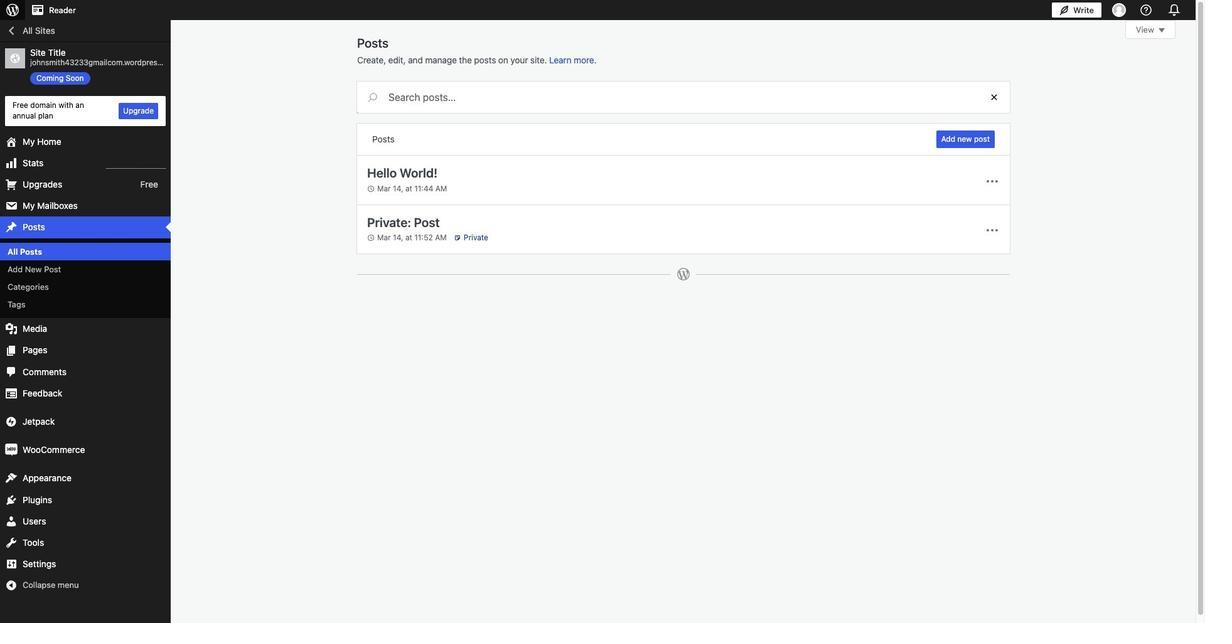 Task type: locate. For each thing, give the bounding box(es) containing it.
None search field
[[357, 82, 1011, 113]]

highest hourly views 0 image
[[106, 161, 166, 169]]

1 toggle menu image from the top
[[985, 174, 1001, 189]]

my profile image
[[1113, 3, 1127, 17]]

toggle menu image
[[985, 174, 1001, 189], [985, 223, 1001, 238]]

0 vertical spatial toggle menu image
[[985, 174, 1001, 189]]

img image
[[5, 416, 18, 428], [5, 444, 18, 457]]

Search search field
[[389, 82, 979, 113]]

1 vertical spatial toggle menu image
[[985, 223, 1001, 238]]

2 img image from the top
[[5, 444, 18, 457]]

1 vertical spatial img image
[[5, 444, 18, 457]]

menu
[[357, 82, 973, 113]]

0 vertical spatial img image
[[5, 416, 18, 428]]

main content
[[357, 20, 1176, 294]]



Task type: describe. For each thing, give the bounding box(es) containing it.
close search image
[[979, 90, 1011, 105]]

2 toggle menu image from the top
[[985, 223, 1001, 238]]

1 img image from the top
[[5, 416, 18, 428]]

open search image
[[357, 90, 389, 105]]

help image
[[1139, 3, 1154, 18]]

manage your sites image
[[5, 3, 20, 18]]

closed image
[[1159, 28, 1166, 33]]

manage your notifications image
[[1166, 1, 1184, 19]]



Task type: vqa. For each thing, say whether or not it's contained in the screenshot.
text box
no



